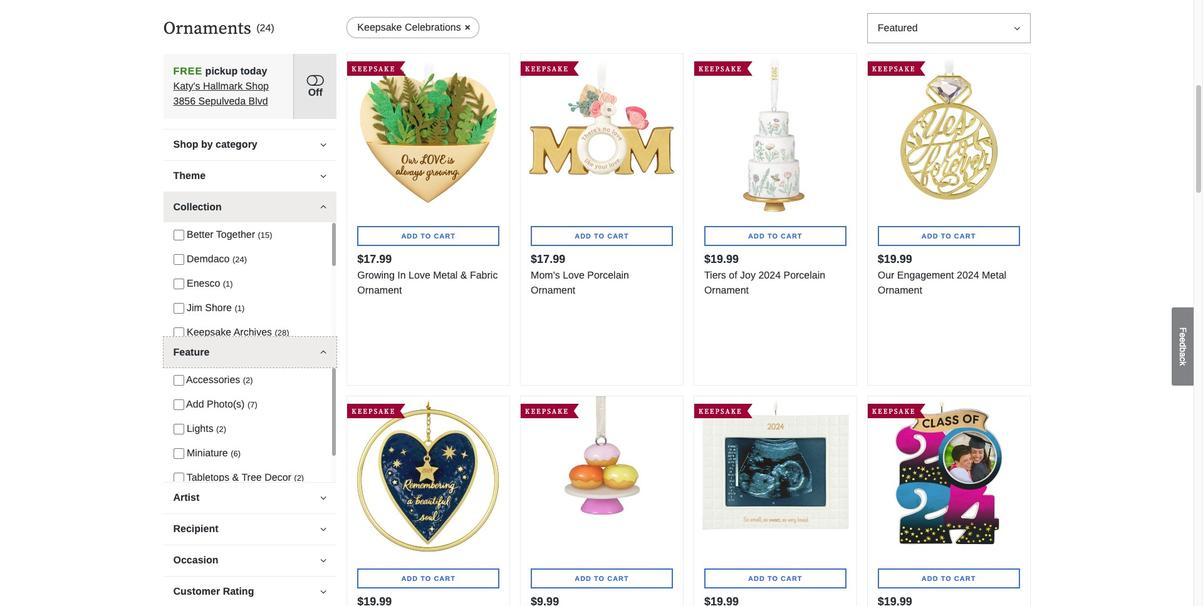 Task type: describe. For each thing, give the bounding box(es) containing it.
metal for $19.99
[[982, 270, 1007, 281]]

customer
[[173, 587, 220, 597]]

Demdaco checkbox
[[173, 254, 184, 265]]

better together (15)
[[187, 229, 273, 240]]

our
[[878, 270, 895, 281]]

icon image
[[307, 72, 324, 87]]

miniature
[[187, 448, 228, 459]]

article containing collection
[[163, 192, 337, 516]]

1 $17.99 article from the left
[[347, 53, 510, 386]]

ornament inside $17.99 mom's love porcelain ornament
[[531, 285, 576, 296]]

d
[[1179, 343, 1189, 348]]

f e e d b a c k button
[[1172, 308, 1194, 386]]

theme
[[173, 170, 206, 181]]

feature tab
[[163, 337, 337, 368]]

2024 inside $19.99 our engagement 2024 metal ornament
[[957, 270, 980, 281]]

c
[[1179, 357, 1189, 362]]

tree
[[242, 472, 262, 483]]

add to cart button for 3rd add to cart article from the left
[[705, 569, 847, 589]]

add to cart button for 2nd $19.99 article from the right
[[705, 226, 847, 246]]

$19.99 for $19.99 tiers of joy 2024 porcelain ornament
[[705, 253, 739, 266]]

rating
[[223, 587, 254, 597]]

$19.99 our engagement 2024 metal ornament
[[878, 253, 1007, 296]]

love inside $17.99 mom's love porcelain ornament
[[563, 270, 585, 281]]

feature filters element
[[163, 368, 332, 514]]

theme tab
[[163, 160, 337, 191]]

mom's
[[531, 270, 560, 281]]

add to cart button for 4th add to cart article from right
[[358, 569, 500, 589]]

by
[[201, 139, 213, 150]]

(2) for lights
[[216, 425, 226, 434]]

3 add to cart article from the left
[[694, 396, 857, 607]]

together
[[216, 229, 255, 240]]

(6)
[[231, 449, 241, 459]]

angle down image for theme
[[320, 171, 327, 181]]

$17.99 for $17.99 mom's love porcelain ornament
[[531, 253, 566, 266]]

shop by category
[[173, 139, 258, 150]]

add for 2nd $19.99 article from the right
[[749, 232, 765, 240]]

shop inside tab
[[173, 139, 198, 150]]

off
[[308, 87, 323, 98]]

tabletops
[[187, 472, 230, 483]]

engagement
[[898, 270, 955, 281]]

lights
[[187, 424, 214, 434]]

jim
[[187, 303, 202, 313]]

(24) for ornaments
[[257, 23, 274, 33]]

ornament inside $19.99 our engagement 2024 metal ornament
[[878, 285, 923, 296]]

shore
[[205, 303, 232, 313]]

celebrations
[[405, 22, 461, 33]]

free pickup today katy's hallmark shop 3856 sepulveda blvd
[[173, 66, 269, 106]]

fabric
[[470, 270, 498, 281]]

customer rating
[[173, 587, 254, 597]]

collection filters element
[[163, 222, 332, 516]]

ornament inside $19.99 tiers of joy 2024 porcelain ornament
[[705, 285, 749, 296]]

feature
[[173, 347, 210, 358]]

(1) inside enesco (1)
[[223, 279, 233, 289]]

Jim Shore checkbox
[[173, 303, 184, 314]]

2024 inside $19.99 tiers of joy 2024 porcelain ornament
[[759, 270, 781, 281]]

collection tab
[[163, 192, 337, 222]]

angle down image for occasion
[[320, 556, 327, 566]]

miniature (6)
[[187, 448, 241, 459]]

tiers of joy 2024 porcelain ornament link
[[705, 268, 847, 298]]

artist
[[173, 492, 200, 503]]

3856
[[173, 96, 196, 106]]

(28)
[[275, 328, 289, 338]]

free
[[173, 66, 203, 76]]

metal for $17.99
[[433, 270, 458, 281]]

2 $17.99 article from the left
[[520, 53, 684, 386]]

ornaments
[[163, 18, 251, 39]]

better
[[187, 229, 214, 240]]

porcelain inside $19.99 tiers of joy 2024 porcelain ornament
[[784, 270, 826, 281]]

& inside "feature filters" element
[[232, 472, 239, 483]]

Keepsake Archives checkbox
[[173, 328, 184, 338]]

add for 3rd add to cart article from the left
[[749, 575, 765, 583]]

product list element
[[347, 53, 1031, 607]]

Add Photo(s) checkbox
[[173, 400, 184, 411]]

add to cart button for second add to cart article from the left
[[531, 569, 673, 589]]

1 $19.99 article from the left
[[694, 53, 857, 386]]

Lights checkbox
[[173, 424, 184, 435]]

$17.99 for $17.99 growing in love metal & fabric ornament
[[358, 253, 392, 266]]

angle down image for feature
[[320, 348, 327, 358]]

add to cart button for 1st add to cart article from right
[[878, 569, 1020, 589]]

angle down image for shop by category
[[320, 140, 327, 150]]

add photo(s) (7)
[[186, 399, 258, 410]]

ornaments (24)
[[163, 18, 274, 39]]

recipient tab
[[163, 514, 337, 545]]

katy's hallmark shop 3856 sepulveda blvd link
[[173, 81, 269, 106]]

1 add to cart article from the left
[[347, 396, 510, 607]]

love inside $17.99 growing in love metal & fabric ornament
[[409, 270, 431, 281]]

f
[[1179, 327, 1189, 333]]



Task type: locate. For each thing, give the bounding box(es) containing it.
(2) inside the lights (2)
[[216, 425, 226, 434]]

4 angle down image from the top
[[320, 524, 327, 535]]

2 vertical spatial (2)
[[294, 474, 304, 483]]

2 2024 from the left
[[957, 270, 980, 281]]

0 horizontal spatial keepsake
[[187, 327, 231, 338]]

keepsake inside button
[[358, 22, 402, 33]]

add for 1st add to cart article from right
[[922, 575, 939, 583]]

(2) for accessories
[[243, 376, 253, 385]]

1 porcelain from the left
[[588, 270, 629, 281]]

2 e from the top
[[1179, 338, 1189, 343]]

0 horizontal spatial $17.99
[[358, 253, 392, 266]]

1 ornament from the left
[[358, 285, 402, 296]]

$17.99 inside $17.99 mom's love porcelain ornament
[[531, 253, 566, 266]]

$19.99 inside $19.99 our engagement 2024 metal ornament
[[878, 253, 913, 266]]

keepsake left celebrations
[[358, 22, 402, 33]]

so very loved 2024 porcelain photo frame ornament, image
[[695, 397, 857, 559], [695, 397, 857, 559]]

add to cart
[[402, 232, 456, 240], [575, 232, 629, 240], [749, 232, 803, 240], [922, 232, 976, 240], [402, 575, 456, 583], [575, 575, 629, 583], [749, 575, 803, 583], [922, 575, 976, 583]]

(2)
[[243, 376, 253, 385], [216, 425, 226, 434], [294, 474, 304, 483]]

angle down image inside occasion tab
[[320, 556, 327, 566]]

2 horizontal spatial (2)
[[294, 474, 304, 483]]

porcelain
[[588, 270, 629, 281], [784, 270, 826, 281]]

1 horizontal spatial keepsake
[[358, 22, 402, 33]]

e up b
[[1179, 338, 1189, 343]]

in
[[398, 270, 406, 281]]

porcelain inside $17.99 mom's love porcelain ornament
[[588, 270, 629, 281]]

today
[[241, 66, 267, 76]]

keepsake down jim shore (1)
[[187, 327, 231, 338]]

demdaco
[[187, 254, 230, 264]]

recipient
[[173, 524, 219, 535]]

tab list
[[163, 129, 337, 607]]

growing
[[358, 270, 395, 281]]

hallmark
[[203, 81, 243, 91]]

1 horizontal spatial (1)
[[235, 304, 245, 313]]

accessories
[[186, 375, 240, 385]]

Better Together checkbox
[[173, 230, 184, 241]]

keepsake for keepsake celebrations
[[358, 22, 402, 33]]

angle down image inside collection tab
[[320, 202, 327, 212]]

3 ornament from the left
[[705, 285, 749, 296]]

2 add to cart article from the left
[[520, 396, 684, 607]]

1 angle down image from the top
[[320, 171, 327, 181]]

growing in love metal & fabric ornament link
[[358, 268, 500, 298]]

1 vertical spatial keepsake
[[187, 327, 231, 338]]

0 horizontal spatial porcelain
[[588, 270, 629, 281]]

(24) inside ornaments (24)
[[257, 23, 274, 33]]

(2) right decor at the bottom left of the page
[[294, 474, 304, 483]]

angle down image inside the customer rating tab
[[320, 587, 327, 597]]

4 ornament from the left
[[878, 285, 923, 296]]

keepsake celebrations button
[[347, 17, 480, 38]]

1 2024 from the left
[[759, 270, 781, 281]]

add for 4th add to cart article from right
[[402, 575, 418, 583]]

ornament down our
[[878, 285, 923, 296]]

0 horizontal spatial love
[[409, 270, 431, 281]]

&
[[461, 270, 467, 281], [232, 472, 239, 483]]

metal inside $19.99 our engagement 2024 metal ornament
[[982, 270, 1007, 281]]

(24) up today
[[257, 23, 274, 33]]

2024 right joy
[[759, 270, 781, 281]]

0 vertical spatial shop
[[246, 81, 269, 91]]

1 horizontal spatial $17.99 article
[[520, 53, 684, 386]]

congrats, grad! 2024 porcelain photo frame ornament, image
[[868, 397, 1030, 559], [868, 397, 1030, 559]]

1 vertical spatial (24)
[[233, 255, 247, 264]]

2 love from the left
[[563, 270, 585, 281]]

1 e from the top
[[1179, 333, 1189, 338]]

1 article from the top
[[163, 192, 337, 516]]

$17.99
[[358, 253, 392, 266], [531, 253, 566, 266]]

1 $17.99 from the left
[[358, 253, 392, 266]]

0 vertical spatial (24)
[[257, 23, 274, 33]]

archives
[[234, 327, 272, 338]]

2024
[[759, 270, 781, 281], [957, 270, 980, 281]]

keepsake for keepsake archives (28)
[[187, 327, 231, 338]]

$19.99
[[705, 253, 739, 266], [878, 253, 913, 266]]

growing in love metal & fabric ornament, image
[[348, 54, 510, 216], [348, 54, 510, 216]]

& left fabric
[[461, 270, 467, 281]]

(24) down together
[[233, 255, 247, 264]]

collection
[[173, 202, 222, 212]]

keepsake
[[358, 22, 402, 33], [187, 327, 231, 338]]

(2) inside tabletops & tree decor (2)
[[294, 474, 304, 483]]

2 $19.99 from the left
[[878, 253, 913, 266]]

katy's
[[173, 81, 200, 91]]

0 horizontal spatial (2)
[[216, 425, 226, 434]]

Accessories checkbox
[[173, 375, 184, 386]]

Miniature checkbox
[[173, 449, 184, 459]]

add inside "feature filters" element
[[186, 399, 204, 410]]

0 horizontal spatial (24)
[[233, 255, 247, 264]]

mom's love porcelain ornament, image
[[521, 54, 683, 216], [521, 54, 683, 216]]

to
[[421, 232, 432, 240], [594, 232, 605, 240], [768, 232, 779, 240], [941, 232, 952, 240], [421, 575, 432, 583], [594, 575, 605, 583], [768, 575, 779, 583], [941, 575, 952, 583]]

shop up blvd
[[246, 81, 269, 91]]

(15)
[[258, 230, 273, 240]]

tabletops & tree decor (2)
[[187, 472, 304, 483]]

1 vertical spatial (1)
[[235, 304, 245, 313]]

1 love from the left
[[409, 270, 431, 281]]

angle down image for collection
[[320, 202, 327, 212]]

enesco (1)
[[187, 278, 233, 289]]

1 angle down image from the top
[[320, 140, 327, 150]]

ornament down growing
[[358, 285, 402, 296]]

e
[[1179, 333, 1189, 338], [1179, 338, 1189, 343]]

$19.99 up tiers
[[705, 253, 739, 266]]

a
[[1179, 352, 1189, 357]]

love
[[409, 270, 431, 281], [563, 270, 585, 281]]

shop
[[246, 81, 269, 91], [173, 139, 198, 150]]

decor
[[265, 472, 291, 483]]

1 horizontal spatial $17.99
[[531, 253, 566, 266]]

(24)
[[257, 23, 274, 33], [233, 255, 247, 264]]

f e e d b a c k
[[1179, 327, 1189, 366]]

& inside $17.99 growing in love metal & fabric ornament
[[461, 270, 467, 281]]

2 angle down image from the top
[[320, 348, 327, 358]]

1 horizontal spatial shop
[[246, 81, 269, 91]]

$17.99 article
[[347, 53, 510, 386], [520, 53, 684, 386]]

1 metal from the left
[[433, 270, 458, 281]]

love right mom's
[[563, 270, 585, 281]]

ornament
[[358, 285, 402, 296], [531, 285, 576, 296], [705, 285, 749, 296], [878, 285, 923, 296]]

of
[[729, 270, 738, 281]]

(1)
[[223, 279, 233, 289], [235, 304, 245, 313]]

(24) for demdaco
[[233, 255, 247, 264]]

sepulveda
[[198, 96, 246, 106]]

4 add to cart article from the left
[[868, 396, 1031, 607]]

2024 right engagement
[[957, 270, 980, 281]]

artist tab
[[163, 482, 337, 513]]

keepsake archives (28)
[[187, 327, 289, 338]]

pickup
[[205, 66, 238, 76]]

1 horizontal spatial &
[[461, 270, 467, 281]]

$17.99 up growing
[[358, 253, 392, 266]]

(2) inside accessories (2)
[[243, 376, 253, 385]]

remembering a beautiful soul 2024 metal ornament, image
[[348, 397, 510, 559], [348, 397, 510, 559]]

angle down image inside shop by category tab
[[320, 140, 327, 150]]

our engagement 2024 metal ornament link
[[878, 268, 1020, 298]]

metal inside $17.99 growing in love metal & fabric ornament
[[433, 270, 458, 281]]

add for second add to cart article from the left
[[575, 575, 592, 583]]

(1) inside jim shore (1)
[[235, 304, 245, 313]]

$17.99 mom's love porcelain ornament
[[531, 253, 629, 296]]

shop left by
[[173, 139, 198, 150]]

add for first $19.99 article from the right
[[922, 232, 939, 240]]

2 $19.99 article from the left
[[868, 53, 1031, 386]]

ornaments section
[[163, 13, 337, 607]]

(1) right shore
[[235, 304, 245, 313]]

Tabletops & Tree Decor checkbox
[[173, 473, 184, 484]]

angle down image
[[320, 171, 327, 181], [320, 202, 327, 212], [320, 556, 327, 566], [320, 587, 327, 597]]

1 horizontal spatial (2)
[[243, 376, 253, 385]]

3 angle down image from the top
[[320, 556, 327, 566]]

article containing feature
[[163, 337, 337, 514]]

angle down image inside artist tab
[[320, 493, 327, 503]]

0 horizontal spatial &
[[232, 472, 239, 483]]

0 vertical spatial keepsake
[[358, 22, 402, 33]]

shop inside free pickup today katy's hallmark shop 3856 sepulveda blvd
[[246, 81, 269, 91]]

cart
[[434, 232, 456, 240], [608, 232, 629, 240], [781, 232, 803, 240], [955, 232, 976, 240], [434, 575, 456, 583], [608, 575, 629, 583], [781, 575, 803, 583], [955, 575, 976, 583]]

0 vertical spatial (1)
[[223, 279, 233, 289]]

our engagement 2024 metal ornament, image
[[868, 54, 1030, 216], [868, 54, 1030, 216]]

love right 'in'
[[409, 270, 431, 281]]

ornament down of
[[705, 285, 749, 296]]

0 horizontal spatial $17.99 article
[[347, 53, 510, 386]]

accessories (2)
[[186, 375, 253, 385]]

b
[[1179, 348, 1189, 352]]

(2) right lights
[[216, 425, 226, 434]]

1 horizontal spatial (24)
[[257, 23, 274, 33]]

angle down image
[[320, 140, 327, 150], [320, 348, 327, 358], [320, 493, 327, 503], [320, 524, 327, 535]]

enesco
[[187, 278, 220, 289]]

metal
[[433, 270, 458, 281], [982, 270, 1007, 281]]

0 horizontal spatial shop
[[173, 139, 198, 150]]

(7)
[[248, 400, 258, 410]]

tiers
[[705, 270, 727, 281]]

add to cart button for first $19.99 article from the right
[[878, 226, 1020, 246]]

(2) up "(7)"
[[243, 376, 253, 385]]

1 horizontal spatial porcelain
[[784, 270, 826, 281]]

shop by category tab
[[163, 129, 337, 160]]

customer rating tab
[[163, 577, 337, 607]]

$17.99 inside $17.99 growing in love metal & fabric ornament
[[358, 253, 392, 266]]

0 horizontal spatial $19.99
[[705, 253, 739, 266]]

$17.99 growing in love metal & fabric ornament
[[358, 253, 498, 296]]

(1) right the enesco
[[223, 279, 233, 289]]

mini let's celebrate! porcelain ornament, 1", image
[[521, 397, 683, 559], [521, 397, 683, 559]]

2 angle down image from the top
[[320, 202, 327, 212]]

category
[[216, 139, 258, 150]]

2 $17.99 from the left
[[531, 253, 566, 266]]

$19.99 up our
[[878, 253, 913, 266]]

$19.99 tiers of joy 2024 porcelain ornament
[[705, 253, 826, 296]]

1 horizontal spatial $19.99 article
[[868, 53, 1031, 386]]

mom's love porcelain ornament link
[[531, 268, 673, 298]]

2 porcelain from the left
[[784, 270, 826, 281]]

0 vertical spatial &
[[461, 270, 467, 281]]

add to cart article
[[347, 396, 510, 607], [520, 396, 684, 607], [694, 396, 857, 607], [868, 396, 1031, 607]]

e up d
[[1179, 333, 1189, 338]]

occasion tab
[[163, 545, 337, 576]]

angle down image for customer rating
[[320, 587, 327, 597]]

joy
[[740, 270, 756, 281]]

angle down image inside feature tab
[[320, 348, 327, 358]]

add
[[402, 232, 418, 240], [575, 232, 592, 240], [749, 232, 765, 240], [922, 232, 939, 240], [186, 399, 204, 410], [402, 575, 418, 583], [575, 575, 592, 583], [749, 575, 765, 583], [922, 575, 939, 583]]

keepsake inside collection filters "element"
[[187, 327, 231, 338]]

add to cart button
[[358, 226, 500, 246], [531, 226, 673, 246], [705, 226, 847, 246], [878, 226, 1020, 246], [358, 569, 500, 589], [531, 569, 673, 589], [705, 569, 847, 589], [878, 569, 1020, 589]]

demdaco (24)
[[187, 254, 247, 264]]

angle down image inside theme tab
[[320, 171, 327, 181]]

ornament down mom's
[[531, 285, 576, 296]]

ornaments banner
[[163, 18, 337, 39]]

1 vertical spatial (2)
[[216, 425, 226, 434]]

0 vertical spatial (2)
[[243, 376, 253, 385]]

angle down image inside recipient 'tab'
[[320, 524, 327, 535]]

1 $19.99 from the left
[[705, 253, 739, 266]]

1 horizontal spatial metal
[[982, 270, 1007, 281]]

angle down image for artist
[[320, 493, 327, 503]]

jim shore (1)
[[187, 303, 245, 313]]

keepsake celebrations
[[358, 22, 464, 33]]

(24) inside demdaco (24)
[[233, 255, 247, 264]]

article
[[163, 192, 337, 516], [163, 337, 337, 514]]

2 ornament from the left
[[531, 285, 576, 296]]

$19.99 article
[[694, 53, 857, 386], [868, 53, 1031, 386]]

0 horizontal spatial 2024
[[759, 270, 781, 281]]

$19.99 inside $19.99 tiers of joy 2024 porcelain ornament
[[705, 253, 739, 266]]

1 horizontal spatial 2024
[[957, 270, 980, 281]]

3 angle down image from the top
[[320, 493, 327, 503]]

0 horizontal spatial $19.99 article
[[694, 53, 857, 386]]

tab list containing shop by category
[[163, 129, 337, 607]]

1 vertical spatial &
[[232, 472, 239, 483]]

blvd
[[249, 96, 268, 106]]

occasion
[[173, 555, 219, 566]]

$17.99 up mom's
[[531, 253, 566, 266]]

$19.99 for $19.99 our engagement 2024 metal ornament
[[878, 253, 913, 266]]

1 vertical spatial shop
[[173, 139, 198, 150]]

lights (2)
[[187, 424, 226, 434]]

0 horizontal spatial (1)
[[223, 279, 233, 289]]

0 horizontal spatial metal
[[433, 270, 458, 281]]

Enesco checkbox
[[173, 279, 184, 290]]

& left tree
[[232, 472, 239, 483]]

1 horizontal spatial $19.99
[[878, 253, 913, 266]]

angle down image for recipient
[[320, 524, 327, 535]]

4 angle down image from the top
[[320, 587, 327, 597]]

k
[[1179, 362, 1189, 366]]

2 article from the top
[[163, 337, 337, 514]]

photo(s)
[[207, 399, 245, 410]]

ornament inside $17.99 growing in love metal & fabric ornament
[[358, 285, 402, 296]]

2 metal from the left
[[982, 270, 1007, 281]]

1 horizontal spatial love
[[563, 270, 585, 281]]

tiers of joy 2024 porcelain ornament, image
[[695, 54, 857, 216], [695, 54, 857, 216]]



Task type: vqa. For each thing, say whether or not it's contained in the screenshot.


